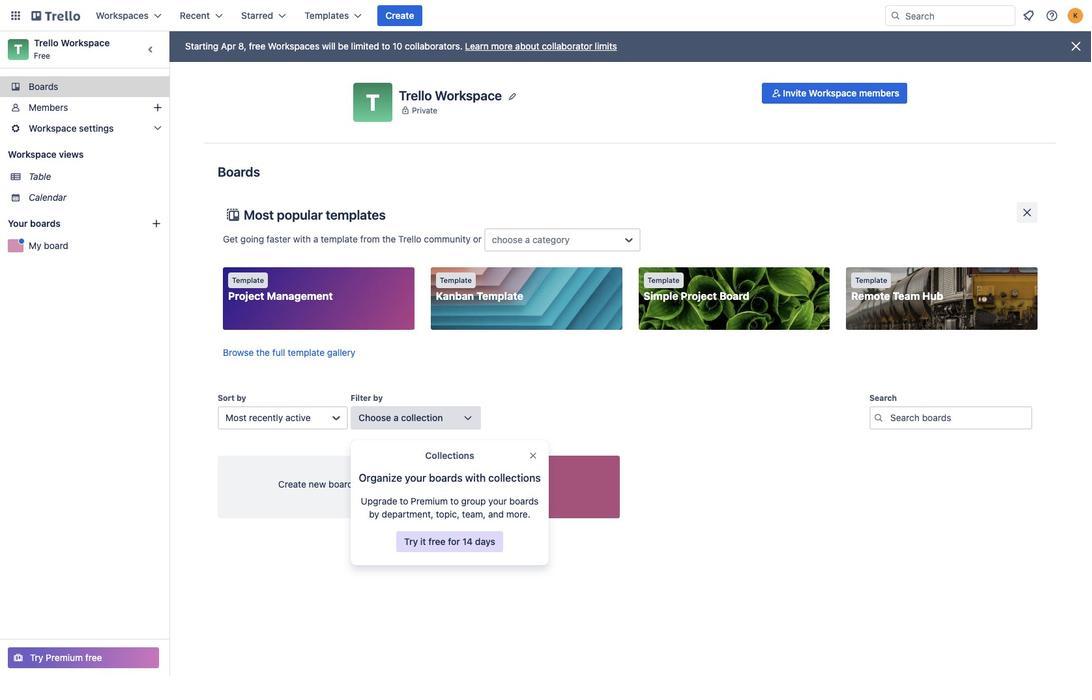 Task type: vqa. For each thing, say whether or not it's contained in the screenshot.
Active in the last month MONTH
no



Task type: describe. For each thing, give the bounding box(es) containing it.
0 vertical spatial boards
[[29, 81, 58, 92]]

workspace navigation collapse icon image
[[142, 40, 160, 59]]

organize your boards with collections
[[359, 472, 541, 484]]

simple
[[644, 290, 679, 302]]

most recently active
[[226, 412, 311, 423]]

collaborator
[[542, 40, 593, 52]]

0 horizontal spatial a
[[314, 233, 319, 244]]

choose a category
[[492, 234, 570, 245]]

category
[[533, 234, 570, 245]]

10
[[393, 40, 403, 52]]

collections
[[426, 450, 475, 461]]

boards inside 'element'
[[30, 218, 61, 229]]

with for collections
[[466, 472, 486, 484]]

collections
[[489, 472, 541, 484]]

2 vertical spatial trello
[[399, 233, 422, 244]]

calendar
[[29, 192, 67, 203]]

table link
[[29, 170, 162, 183]]

remote
[[852, 290, 891, 302]]

free
[[34, 51, 50, 61]]

template kanban template
[[436, 276, 524, 302]]

limited
[[351, 40, 380, 52]]

try for try premium free
[[30, 652, 43, 663]]

learn more about collaborator limits link
[[465, 40, 618, 52]]

hub
[[923, 290, 944, 302]]

collection
[[401, 412, 443, 423]]

team,
[[462, 509, 486, 520]]

private
[[412, 105, 438, 115]]

for
[[448, 536, 460, 547]]

sort by
[[218, 393, 246, 403]]

calendar link
[[29, 191, 162, 204]]

starting apr 8, free workspaces will be limited to 10 collaborators. learn more about collaborator limits
[[185, 40, 618, 52]]

filter
[[351, 393, 371, 403]]

8,
[[239, 40, 247, 52]]

try for try it free for 14 days
[[405, 536, 418, 547]]

choose
[[359, 412, 391, 423]]

organize
[[359, 472, 402, 484]]

your
[[8, 218, 28, 229]]

search image
[[891, 10, 901, 21]]

settings
[[79, 123, 114, 134]]

full
[[273, 347, 285, 358]]

close popover image
[[528, 451, 539, 461]]

more.
[[507, 509, 531, 520]]

members
[[860, 87, 900, 98]]

a for choose a collection
[[394, 412, 399, 423]]

faster
[[267, 233, 291, 244]]

template remote team hub
[[852, 276, 944, 302]]

and
[[489, 509, 504, 520]]

1 vertical spatial my
[[430, 462, 445, 474]]

learn
[[465, 40, 489, 52]]

topic,
[[436, 509, 460, 520]]

department,
[[382, 509, 434, 520]]

templates
[[305, 10, 349, 21]]

recently
[[249, 412, 283, 423]]

apr
[[221, 40, 236, 52]]

views
[[59, 149, 84, 160]]

by for filter by
[[373, 393, 383, 403]]

recent
[[180, 10, 210, 21]]

try premium free button
[[8, 648, 159, 669]]

recent button
[[172, 5, 231, 26]]

Search text field
[[870, 406, 1033, 430]]

1 horizontal spatial to
[[400, 496, 409, 507]]

starred
[[241, 10, 274, 21]]

a for choose a category
[[525, 234, 530, 245]]

1 vertical spatial board
[[447, 462, 477, 474]]

1 vertical spatial template
[[288, 347, 325, 358]]

more
[[492, 40, 513, 52]]

trello for trello workspace free
[[34, 37, 59, 48]]

0 vertical spatial my board link
[[29, 239, 162, 252]]

workspace views
[[8, 149, 84, 160]]

1 vertical spatial my board link
[[424, 456, 620, 519]]

templates button
[[297, 5, 370, 26]]

your boards
[[8, 218, 61, 229]]

about
[[516, 40, 540, 52]]

template simple project board
[[644, 276, 750, 302]]

from
[[360, 233, 380, 244]]

try it free for 14 days button
[[397, 532, 503, 552]]

try premium free
[[30, 652, 102, 663]]

t for t link
[[14, 42, 22, 57]]

or
[[473, 233, 482, 244]]

0 vertical spatial template
[[321, 233, 358, 244]]

0 horizontal spatial my
[[29, 240, 41, 251]]

choose a collection button
[[351, 406, 481, 430]]

trello workspace free
[[34, 37, 110, 61]]

upgrade to premium to group your boards by department, topic, team, and more.
[[361, 496, 539, 520]]

choose
[[492, 234, 523, 245]]

0 notifications image
[[1021, 8, 1037, 23]]

template for simple
[[648, 276, 680, 284]]

workspaces inside dropdown button
[[96, 10, 149, 21]]

open information menu image
[[1046, 9, 1059, 22]]

table
[[29, 171, 51, 182]]

add board image
[[151, 219, 162, 229]]

workspaces button
[[88, 5, 170, 26]]

new
[[309, 479, 326, 490]]

collaborators.
[[405, 40, 463, 52]]

starred button
[[234, 5, 294, 26]]

templates
[[326, 207, 386, 222]]

Search field
[[901, 6, 1016, 25]]

template for project
[[232, 276, 264, 284]]

workspace up table
[[8, 149, 57, 160]]



Task type: locate. For each thing, give the bounding box(es) containing it.
template
[[321, 233, 358, 244], [288, 347, 325, 358]]

most for most popular templates
[[244, 207, 274, 222]]

2 horizontal spatial boards
[[510, 496, 539, 507]]

most for most recently active
[[226, 412, 247, 423]]

2 horizontal spatial board
[[447, 462, 477, 474]]

t left free
[[14, 42, 22, 57]]

my board
[[29, 240, 68, 251], [430, 462, 477, 474]]

0 horizontal spatial create
[[278, 479, 306, 490]]

0 vertical spatial with
[[293, 233, 311, 244]]

most
[[244, 207, 274, 222], [226, 412, 247, 423]]

2 vertical spatial boards
[[510, 496, 539, 507]]

0 vertical spatial boards
[[30, 218, 61, 229]]

limits
[[595, 40, 618, 52]]

workspace
[[61, 37, 110, 48], [809, 87, 857, 98], [435, 88, 502, 103], [29, 123, 77, 134], [8, 149, 57, 160]]

1 vertical spatial trello
[[399, 88, 432, 103]]

project left board
[[681, 290, 718, 302]]

board right the new
[[329, 479, 353, 490]]

1 horizontal spatial workspaces
[[268, 40, 320, 52]]

back to home image
[[31, 5, 80, 26]]

premium
[[411, 496, 448, 507], [46, 652, 83, 663]]

1 vertical spatial create
[[278, 479, 306, 490]]

2 horizontal spatial a
[[525, 234, 530, 245]]

workspace inside dropdown button
[[29, 123, 77, 134]]

workspace for invite workspace members
[[809, 87, 857, 98]]

1 horizontal spatial my board
[[430, 462, 477, 474]]

2 project from the left
[[681, 290, 718, 302]]

by for sort by
[[237, 393, 246, 403]]

workspace for trello workspace free
[[61, 37, 110, 48]]

free inside try premium free button
[[85, 652, 102, 663]]

1 vertical spatial your
[[489, 496, 507, 507]]

trello up 'private'
[[399, 88, 432, 103]]

workspace down the members
[[29, 123, 77, 134]]

board down your boards with 1 items 'element'
[[44, 240, 68, 251]]

the left full
[[256, 347, 270, 358]]

1 vertical spatial workspaces
[[268, 40, 320, 52]]

0 vertical spatial my board
[[29, 240, 68, 251]]

by down the upgrade
[[369, 509, 380, 520]]

sm image
[[771, 87, 784, 100]]

most popular templates
[[244, 207, 386, 222]]

upgrade
[[361, 496, 398, 507]]

t left 'private'
[[366, 89, 380, 115]]

1 horizontal spatial my board link
[[424, 456, 620, 519]]

1 project from the left
[[228, 290, 265, 302]]

it
[[421, 536, 426, 547]]

kendallparks02 (kendallparks02) image
[[1068, 8, 1084, 23]]

1 horizontal spatial with
[[466, 472, 486, 484]]

trello
[[34, 37, 59, 48], [399, 88, 432, 103], [399, 233, 422, 244]]

trello for trello workspace
[[399, 88, 432, 103]]

project
[[228, 290, 265, 302], [681, 290, 718, 302]]

browse the full template gallery
[[223, 347, 356, 358]]

workspaces left the will
[[268, 40, 320, 52]]

0 vertical spatial free
[[249, 40, 266, 52]]

going
[[241, 233, 264, 244]]

1 vertical spatial my board
[[430, 462, 477, 474]]

be
[[338, 40, 349, 52]]

get
[[223, 233, 238, 244]]

1 horizontal spatial board
[[329, 479, 353, 490]]

0 vertical spatial t
[[14, 42, 22, 57]]

0 horizontal spatial board
[[44, 240, 68, 251]]

0 horizontal spatial try
[[30, 652, 43, 663]]

t inside button
[[366, 89, 380, 115]]

boards
[[30, 218, 61, 229], [429, 472, 463, 484], [510, 496, 539, 507]]

to up topic,
[[451, 496, 459, 507]]

workspace settings button
[[0, 118, 170, 139]]

community
[[424, 233, 471, 244]]

group
[[462, 496, 486, 507]]

workspace for trello workspace
[[435, 88, 502, 103]]

workspace settings
[[29, 123, 114, 134]]

invite workspace members
[[784, 87, 900, 98]]

template for kanban
[[440, 276, 472, 284]]

1 horizontal spatial the
[[383, 233, 396, 244]]

your right organize
[[405, 472, 427, 484]]

0 horizontal spatial to
[[382, 40, 390, 52]]

my board down collections
[[430, 462, 477, 474]]

will
[[322, 40, 336, 52]]

1 vertical spatial boards
[[429, 472, 463, 484]]

project left management
[[228, 290, 265, 302]]

try it free for 14 days
[[405, 536, 496, 547]]

0 horizontal spatial with
[[293, 233, 311, 244]]

by right 'filter'
[[373, 393, 383, 403]]

gallery
[[327, 347, 356, 358]]

team
[[893, 290, 921, 302]]

template up the simple
[[648, 276, 680, 284]]

boards link
[[0, 76, 170, 97]]

0 horizontal spatial premium
[[46, 652, 83, 663]]

trello left community
[[399, 233, 422, 244]]

the
[[383, 233, 396, 244], [256, 347, 270, 358]]

0 vertical spatial premium
[[411, 496, 448, 507]]

2 horizontal spatial free
[[429, 536, 446, 547]]

the right from
[[383, 233, 396, 244]]

free for try it free for 14 days
[[429, 536, 446, 547]]

1 horizontal spatial create
[[386, 10, 415, 21]]

my down collections
[[430, 462, 445, 474]]

1 vertical spatial the
[[256, 347, 270, 358]]

0 horizontal spatial boards
[[29, 81, 58, 92]]

premium inside button
[[46, 652, 83, 663]]

my board down your boards
[[29, 240, 68, 251]]

1 horizontal spatial project
[[681, 290, 718, 302]]

template for remote
[[856, 276, 888, 284]]

1 vertical spatial with
[[466, 472, 486, 484]]

trello up free
[[34, 37, 59, 48]]

t for the t button
[[366, 89, 380, 115]]

get going faster with a template from the trello community or
[[223, 233, 485, 244]]

by right sort
[[237, 393, 246, 403]]

template
[[232, 276, 264, 284], [440, 276, 472, 284], [648, 276, 680, 284], [856, 276, 888, 284], [477, 290, 524, 302]]

1 horizontal spatial boards
[[429, 472, 463, 484]]

1 vertical spatial premium
[[46, 652, 83, 663]]

days
[[475, 536, 496, 547]]

members
[[29, 102, 68, 113]]

board down collections
[[447, 462, 477, 474]]

1 horizontal spatial your
[[489, 496, 507, 507]]

your boards with 1 items element
[[8, 216, 132, 232]]

workspaces up workspace navigation collapse icon
[[96, 10, 149, 21]]

0 horizontal spatial t
[[14, 42, 22, 57]]

workspace up 'private'
[[435, 88, 502, 103]]

most down sort by
[[226, 412, 247, 423]]

0 horizontal spatial project
[[228, 290, 265, 302]]

0 horizontal spatial free
[[85, 652, 102, 663]]

my board link
[[29, 239, 162, 252], [424, 456, 620, 519]]

2 horizontal spatial to
[[451, 496, 459, 507]]

2 vertical spatial free
[[85, 652, 102, 663]]

template inside template project management
[[232, 276, 264, 284]]

filter by
[[351, 393, 383, 403]]

0 vertical spatial my
[[29, 240, 41, 251]]

0 vertical spatial your
[[405, 472, 427, 484]]

sort
[[218, 393, 235, 403]]

trello workspace link
[[34, 37, 110, 48]]

a right choose
[[394, 412, 399, 423]]

workspace right the invite
[[809, 87, 857, 98]]

create up starting apr 8, free workspaces will be limited to 10 collaborators. learn more about collaborator limits
[[386, 10, 415, 21]]

t button
[[354, 83, 393, 122]]

1 horizontal spatial a
[[394, 412, 399, 423]]

0 horizontal spatial the
[[256, 347, 270, 358]]

a down most popular templates
[[314, 233, 319, 244]]

boards down collections
[[429, 472, 463, 484]]

boards inside "upgrade to premium to group your boards by department, topic, team, and more."
[[510, 496, 539, 507]]

workspace inside "button"
[[809, 87, 857, 98]]

template inside template remote team hub
[[856, 276, 888, 284]]

1 horizontal spatial free
[[249, 40, 266, 52]]

template project management
[[228, 276, 333, 302]]

0 vertical spatial board
[[44, 240, 68, 251]]

your inside "upgrade to premium to group your boards by department, topic, team, and more."
[[489, 496, 507, 507]]

a
[[314, 233, 319, 244], [525, 234, 530, 245], [394, 412, 399, 423]]

boards down 'calendar'
[[30, 218, 61, 229]]

0 vertical spatial most
[[244, 207, 274, 222]]

kanban
[[436, 290, 474, 302]]

0 horizontal spatial my board link
[[29, 239, 162, 252]]

invite
[[784, 87, 807, 98]]

template down templates
[[321, 233, 358, 244]]

management
[[267, 290, 333, 302]]

workspace down back to home image
[[61, 37, 110, 48]]

0 horizontal spatial workspaces
[[96, 10, 149, 21]]

search
[[870, 393, 898, 403]]

template right kanban
[[477, 290, 524, 302]]

browse
[[223, 347, 254, 358]]

create left the new
[[278, 479, 306, 490]]

my
[[29, 240, 41, 251], [430, 462, 445, 474]]

0 vertical spatial the
[[383, 233, 396, 244]]

invite workspace members button
[[763, 83, 908, 104]]

try
[[405, 536, 418, 547], [30, 652, 43, 663]]

primary element
[[0, 0, 1092, 31]]

choose a collection
[[359, 412, 443, 423]]

your up and
[[489, 496, 507, 507]]

premium inside "upgrade to premium to group your boards by department, topic, team, and more."
[[411, 496, 448, 507]]

0 vertical spatial workspaces
[[96, 10, 149, 21]]

with right faster in the left top of the page
[[293, 233, 311, 244]]

board
[[44, 240, 68, 251], [447, 462, 477, 474], [329, 479, 353, 490]]

0 horizontal spatial my board
[[29, 240, 68, 251]]

create inside button
[[386, 10, 415, 21]]

1 vertical spatial try
[[30, 652, 43, 663]]

0 vertical spatial create
[[386, 10, 415, 21]]

template right full
[[288, 347, 325, 358]]

1 vertical spatial t
[[366, 89, 380, 115]]

workspace inside trello workspace free
[[61, 37, 110, 48]]

my down your boards
[[29, 240, 41, 251]]

starting
[[185, 40, 219, 52]]

workspaces
[[96, 10, 149, 21], [268, 40, 320, 52]]

to up the 'department,'
[[400, 496, 409, 507]]

0 horizontal spatial your
[[405, 472, 427, 484]]

0 vertical spatial trello
[[34, 37, 59, 48]]

project inside template project management
[[228, 290, 265, 302]]

members link
[[0, 97, 170, 118]]

1 horizontal spatial my
[[430, 462, 445, 474]]

boards up more.
[[510, 496, 539, 507]]

0 horizontal spatial boards
[[30, 218, 61, 229]]

board
[[720, 290, 750, 302]]

create for create
[[386, 10, 415, 21]]

trello workspace
[[399, 88, 502, 103]]

0 vertical spatial try
[[405, 536, 418, 547]]

project inside template simple project board
[[681, 290, 718, 302]]

most up 'going'
[[244, 207, 274, 222]]

t link
[[8, 39, 29, 60]]

template up kanban
[[440, 276, 472, 284]]

1 horizontal spatial try
[[405, 536, 418, 547]]

browse the full template gallery link
[[223, 347, 356, 358]]

create for create new board
[[278, 479, 306, 490]]

2 vertical spatial board
[[329, 479, 353, 490]]

to left the 10
[[382, 40, 390, 52]]

a inside button
[[394, 412, 399, 423]]

trello inside trello workspace free
[[34, 37, 59, 48]]

template down 'going'
[[232, 276, 264, 284]]

1 vertical spatial boards
[[218, 164, 260, 179]]

by
[[237, 393, 246, 403], [373, 393, 383, 403], [369, 509, 380, 520]]

1 vertical spatial most
[[226, 412, 247, 423]]

create new board
[[278, 479, 353, 490]]

free inside try it free for 14 days button
[[429, 536, 446, 547]]

active
[[286, 412, 311, 423]]

with up group
[[466, 472, 486, 484]]

1 horizontal spatial premium
[[411, 496, 448, 507]]

1 horizontal spatial boards
[[218, 164, 260, 179]]

by inside "upgrade to premium to group your boards by department, topic, team, and more."
[[369, 509, 380, 520]]

a right the choose
[[525, 234, 530, 245]]

free
[[249, 40, 266, 52], [429, 536, 446, 547], [85, 652, 102, 663]]

1 vertical spatial free
[[429, 536, 446, 547]]

template inside template simple project board
[[648, 276, 680, 284]]

free for try premium free
[[85, 652, 102, 663]]

your
[[405, 472, 427, 484], [489, 496, 507, 507]]

to
[[382, 40, 390, 52], [400, 496, 409, 507], [451, 496, 459, 507]]

template up remote
[[856, 276, 888, 284]]

with for a
[[293, 233, 311, 244]]

1 horizontal spatial t
[[366, 89, 380, 115]]



